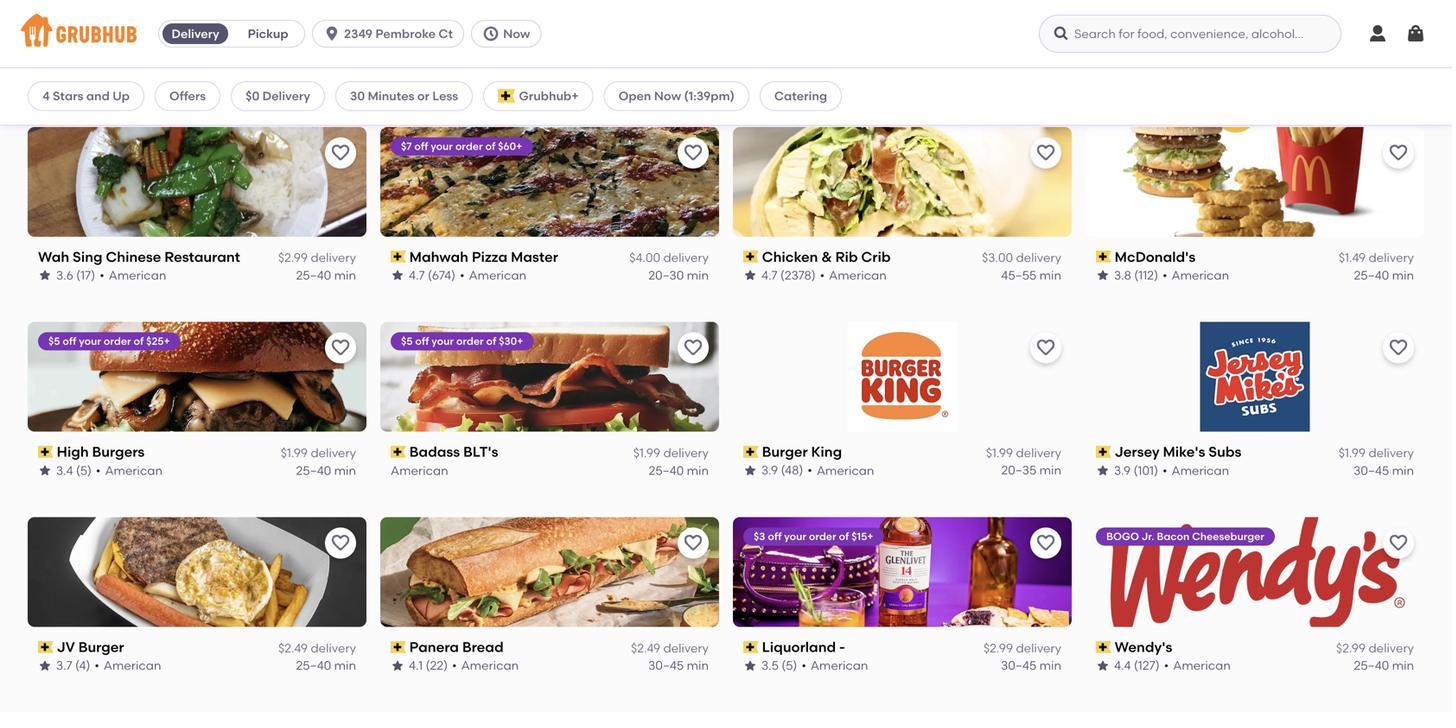 Task type: locate. For each thing, give the bounding box(es) containing it.
3.6 (17)
[[56, 268, 95, 283]]

• american for wendy's
[[1164, 658, 1231, 673]]

star icon image left 4.7 (2378) in the top right of the page
[[743, 268, 757, 282]]

order
[[455, 140, 483, 152], [104, 335, 131, 348], [456, 335, 484, 348], [809, 530, 836, 543]]

star icon image left 3.7
[[38, 659, 52, 673]]

burgers
[[92, 444, 145, 460]]

3 $1.99 delivery from the left
[[986, 446, 1062, 460]]

0 horizontal spatial $2.99 delivery
[[278, 250, 356, 265]]

0 horizontal spatial 4.7
[[409, 268, 425, 283]]

• right (101)
[[1163, 463, 1167, 478]]

3.5 (5)
[[762, 658, 797, 673]]

american down burgers
[[105, 463, 163, 478]]

panera bread
[[409, 639, 504, 656]]

delivery for jersey mike's subs
[[1369, 446, 1414, 460]]

-
[[839, 639, 845, 656]]

american down badass
[[391, 463, 448, 478]]

of left $60+ on the top left of the page
[[485, 140, 496, 152]]

4.4 (127)
[[1114, 658, 1160, 673]]

star icon image left 4.7 (674)
[[391, 268, 405, 282]]

4.1 (22)
[[409, 658, 448, 673]]

star icon image for liquorland -
[[743, 659, 757, 673]]

0 horizontal spatial burger
[[78, 639, 124, 656]]

$5 off your order of $30+
[[401, 335, 523, 348]]

• for panera bread
[[452, 658, 457, 673]]

min for liquorland -
[[1040, 658, 1062, 673]]

badass blt's
[[409, 444, 498, 460]]

burger
[[762, 444, 808, 460], [78, 639, 124, 656]]

your right $7
[[431, 140, 453, 152]]

american right (127)
[[1173, 658, 1231, 673]]

$1.99 for jersey mike's subs
[[1339, 446, 1366, 460]]

subscription pass image for jv burger
[[38, 641, 53, 653]]

30–45 min for liquorland -
[[1001, 658, 1062, 673]]

1 horizontal spatial 30–45 min
[[1001, 658, 1062, 673]]

$3.00
[[982, 250, 1013, 265]]

$5 down '3.6'
[[48, 335, 60, 348]]

20–35
[[1001, 463, 1037, 478]]

delivery right $0
[[262, 89, 310, 103]]

• for burger king
[[808, 463, 812, 478]]

subscription pass image left high
[[38, 446, 53, 458]]

4 $1.99 delivery from the left
[[1339, 446, 1414, 460]]

1 horizontal spatial $2.49 delivery
[[631, 641, 709, 656]]

min
[[334, 268, 356, 283], [687, 268, 709, 283], [1040, 268, 1062, 283], [1392, 268, 1414, 283], [334, 463, 356, 478], [687, 463, 709, 478], [1040, 463, 1062, 478], [1392, 463, 1414, 478], [334, 658, 356, 673], [687, 658, 709, 673], [1040, 658, 1062, 673], [1392, 658, 1414, 673]]

$2.49 for panera bread
[[631, 641, 661, 656]]

• american down pizza
[[460, 268, 527, 283]]

3.9 (101)
[[1114, 463, 1158, 478]]

2 horizontal spatial 30–45
[[1354, 463, 1389, 478]]

delivery
[[311, 250, 356, 265], [663, 250, 709, 265], [1016, 250, 1062, 265], [1369, 250, 1414, 265], [311, 446, 356, 460], [663, 446, 709, 460], [1016, 446, 1062, 460], [1369, 446, 1414, 460], [311, 641, 356, 656], [663, 641, 709, 656], [1016, 641, 1062, 656], [1369, 641, 1414, 656]]

Search for food, convenience, alcohol... search field
[[1039, 15, 1342, 53]]

jv burger
[[57, 639, 124, 656]]

• american for jersey mike's subs
[[1163, 463, 1229, 478]]

min for badass blt's
[[687, 463, 709, 478]]

now inside 'now' button
[[503, 26, 530, 41]]

min for wendy's
[[1392, 658, 1414, 673]]

your for badass
[[432, 335, 454, 348]]

of left '$15+'
[[839, 530, 849, 543]]

4.4
[[1114, 658, 1131, 673]]

off right $7
[[414, 140, 428, 152]]

of left $30+ on the top left of page
[[486, 335, 496, 348]]

star icon image for panera bread
[[391, 659, 405, 673]]

• for jv burger
[[95, 658, 99, 673]]

$0 delivery
[[246, 89, 310, 103]]

subscription pass image left chicken
[[743, 251, 759, 263]]

high burgers
[[57, 444, 145, 460]]

• american
[[100, 268, 166, 283], [460, 268, 527, 283], [820, 268, 887, 283], [1163, 268, 1229, 283], [96, 463, 163, 478], [808, 463, 874, 478], [1163, 463, 1229, 478], [95, 658, 161, 673], [452, 658, 519, 673], [802, 658, 868, 673], [1164, 658, 1231, 673]]

delivery for chicken & rib crib
[[1016, 250, 1062, 265]]

your for mahwah
[[431, 140, 453, 152]]

panera
[[409, 639, 459, 656]]

subscription pass image left mcdonald's
[[1096, 251, 1111, 263]]

liquorland -
[[762, 639, 845, 656]]

star icon image left '4.1'
[[391, 659, 405, 673]]

• right (674)
[[460, 268, 465, 283]]

off
[[414, 140, 428, 152], [63, 335, 76, 348], [415, 335, 429, 348], [768, 530, 782, 543]]

3.9 (48)
[[762, 463, 803, 478]]

• american down bread
[[452, 658, 519, 673]]

30–45 for panera bread
[[648, 658, 684, 673]]

order left $30+ on the top left of page
[[456, 335, 484, 348]]

subscription pass image
[[391, 251, 406, 263], [743, 251, 759, 263], [38, 446, 53, 458], [391, 446, 406, 458], [743, 446, 759, 458], [1096, 446, 1111, 458], [391, 641, 406, 653], [743, 641, 759, 653], [1096, 641, 1111, 653]]

american down bread
[[461, 658, 519, 673]]

1 vertical spatial burger
[[78, 639, 124, 656]]

2349 pembroke ct button
[[312, 20, 471, 48]]

american for burger king
[[817, 463, 874, 478]]

2 $2.49 from the left
[[631, 641, 661, 656]]

$2.49 for jv burger
[[278, 641, 308, 656]]

subscription pass image for mahwah
[[391, 251, 406, 263]]

0 vertical spatial burger
[[762, 444, 808, 460]]

1 horizontal spatial $2.99
[[984, 641, 1013, 656]]

1 horizontal spatial 4.7
[[762, 268, 778, 283]]

(5) right 3.4
[[76, 463, 92, 478]]

1 horizontal spatial $2.49
[[631, 641, 661, 656]]

save this restaurant image for blt's
[[683, 338, 704, 358]]

0 horizontal spatial now
[[503, 26, 530, 41]]

2 $1.99 delivery from the left
[[633, 446, 709, 460]]

$2.99 for wendy's
[[1336, 641, 1366, 656]]

1 $2.49 delivery from the left
[[278, 641, 356, 656]]

off for high
[[63, 335, 76, 348]]

1 $1.99 from the left
[[281, 446, 308, 460]]

4.7 for chicken & rib crib
[[762, 268, 778, 283]]

save this restaurant image for -
[[1036, 533, 1056, 554]]

1 horizontal spatial 3.9
[[1114, 463, 1131, 478]]

0 vertical spatial subscription pass image
[[1096, 251, 1111, 263]]

min for mahwah pizza master
[[687, 268, 709, 283]]

25–40 min for wendy's
[[1354, 658, 1414, 673]]

• american for chicken & rib crib
[[820, 268, 887, 283]]

1 vertical spatial (5)
[[782, 658, 797, 673]]

badass
[[409, 444, 460, 460]]

american for mcdonald's
[[1172, 268, 1229, 283]]

3.9 left (48) at the right bottom
[[762, 463, 778, 478]]

0 horizontal spatial $5
[[48, 335, 60, 348]]

order left $25+
[[104, 335, 131, 348]]

star icon image left 3.4
[[38, 464, 52, 478]]

star icon image for chicken & rib crib
[[743, 268, 757, 282]]

liquorland - logo image
[[733, 517, 1072, 627]]

• for wendy's
[[1164, 658, 1169, 673]]

mahwah pizza master logo image
[[380, 127, 719, 237]]

subscription pass image
[[1096, 251, 1111, 263], [38, 641, 53, 653]]

star icon image left 3.9 (48)
[[743, 464, 757, 478]]

• for liquorland -
[[802, 658, 806, 673]]

save this restaurant image
[[683, 338, 704, 358], [1036, 533, 1056, 554], [1388, 533, 1409, 554]]

rib
[[836, 248, 858, 265]]

svg image
[[1368, 23, 1388, 44], [1406, 23, 1426, 44], [323, 25, 341, 42], [482, 25, 500, 42], [1053, 25, 1070, 42]]

star icon image left '3.6'
[[38, 268, 52, 282]]

$1.99 delivery for jersey mike's subs
[[1339, 446, 1414, 460]]

3.9 for jersey mike's subs
[[1114, 463, 1131, 478]]

jv burger logo image
[[28, 517, 367, 627]]

1 horizontal spatial burger
[[762, 444, 808, 460]]

your right $3 at bottom
[[784, 530, 806, 543]]

your down (17)
[[79, 335, 101, 348]]

subscription pass image for jersey
[[1096, 446, 1111, 458]]

wendy's logo image
[[1086, 517, 1425, 627]]

2 horizontal spatial $2.99
[[1336, 641, 1366, 656]]

• right (22)
[[452, 658, 457, 673]]

results
[[50, 93, 102, 112]]

4 $1.99 from the left
[[1339, 446, 1366, 460]]

delivery for mahwah pizza master
[[663, 250, 709, 265]]

3.9
[[762, 463, 778, 478], [1114, 463, 1131, 478]]

subscription pass image for badass
[[391, 446, 406, 458]]

3 $1.99 from the left
[[986, 446, 1013, 460]]

order for burgers
[[104, 335, 131, 348]]

save this restaurant image
[[330, 142, 351, 163], [683, 142, 704, 163], [1036, 142, 1056, 163], [1388, 142, 1409, 163], [330, 338, 351, 358], [1036, 338, 1056, 358], [1388, 338, 1409, 358], [330, 533, 351, 554], [683, 533, 704, 554]]

sing
[[73, 248, 102, 265]]

chicken & rib crib
[[762, 248, 891, 265]]

0 vertical spatial delivery
[[172, 26, 219, 41]]

now
[[503, 26, 530, 41], [654, 89, 681, 103]]

star icon image left 3.9 (101)
[[1096, 464, 1110, 478]]

save this restaurant button
[[325, 137, 356, 168], [678, 137, 709, 168], [1030, 137, 1062, 168], [1383, 137, 1414, 168], [325, 333, 356, 364], [678, 333, 709, 364], [1030, 333, 1062, 364], [1383, 333, 1414, 364], [325, 528, 356, 559], [678, 528, 709, 559], [1030, 528, 1062, 559], [1383, 528, 1414, 559]]

american for jersey mike's subs
[[1172, 463, 1229, 478]]

$1.99 delivery for badass blt's
[[633, 446, 709, 460]]

4.7 (674)
[[409, 268, 456, 283]]

• down the liquorland -
[[802, 658, 806, 673]]

• american down mcdonald's
[[1163, 268, 1229, 283]]

min for chicken & rib crib
[[1040, 268, 1062, 283]]

off for badass
[[415, 335, 429, 348]]

1 horizontal spatial 30–45
[[1001, 658, 1037, 673]]

star icon image left 3.8
[[1096, 268, 1110, 282]]

star icon image for mahwah pizza master
[[391, 268, 405, 282]]

subscription pass image for chicken
[[743, 251, 759, 263]]

star icon image left 3.5
[[743, 659, 757, 673]]

chinese
[[106, 248, 161, 265]]

• american for burger king
[[808, 463, 874, 478]]

3.5
[[762, 658, 779, 673]]

(2378)
[[781, 268, 816, 283]]

$5 for high burgers
[[48, 335, 60, 348]]

off down 4.7 (674)
[[415, 335, 429, 348]]

1 horizontal spatial save this restaurant image
[[1036, 533, 1056, 554]]

subscription pass image for liquorland
[[743, 641, 759, 653]]

4.7 for mahwah pizza master
[[409, 268, 425, 283]]

of left $25+
[[134, 335, 144, 348]]

2 $1.99 from the left
[[633, 446, 661, 460]]

subscription pass image left panera
[[391, 641, 406, 653]]

4.7 (2378)
[[762, 268, 816, 283]]

$5 down 4.7 (674)
[[401, 335, 413, 348]]

4.1
[[409, 658, 423, 673]]

• american right (127)
[[1164, 658, 1231, 673]]

• american down -
[[802, 658, 868, 673]]

$2.99
[[278, 250, 308, 265], [984, 641, 1013, 656], [1336, 641, 1366, 656]]

american down wah sing chinese restaurant
[[109, 268, 166, 283]]

• american down jv burger
[[95, 658, 161, 673]]

panera bread logo image
[[380, 517, 719, 627]]

0 horizontal spatial 30–45
[[648, 658, 684, 673]]

0 horizontal spatial 30–45 min
[[648, 658, 709, 673]]

• american for mahwah pizza master
[[460, 268, 527, 283]]

1 horizontal spatial subscription pass image
[[1096, 251, 1111, 263]]

order left '$15+'
[[809, 530, 836, 543]]

american
[[109, 268, 166, 283], [469, 268, 527, 283], [829, 268, 887, 283], [1172, 268, 1229, 283], [105, 463, 163, 478], [391, 463, 448, 478], [817, 463, 874, 478], [1172, 463, 1229, 478], [104, 658, 161, 673], [461, 658, 519, 673], [811, 658, 868, 673], [1173, 658, 1231, 673]]

$2.99 delivery
[[278, 250, 356, 265], [984, 641, 1062, 656], [1336, 641, 1414, 656]]

save this restaurant image for jv burger
[[330, 533, 351, 554]]

ct
[[439, 26, 453, 41]]

• american down rib
[[820, 268, 887, 283]]

your
[[431, 140, 453, 152], [79, 335, 101, 348], [432, 335, 454, 348], [784, 530, 806, 543]]

(5) right 3.5
[[782, 658, 797, 673]]

jersey mike's subs logo image
[[1200, 322, 1310, 432]]

25–40 for badass blt's
[[649, 463, 684, 478]]

30–45 min
[[1354, 463, 1414, 478], [648, 658, 709, 673], [1001, 658, 1062, 673]]

american down pizza
[[469, 268, 527, 283]]

$5
[[48, 335, 60, 348], [401, 335, 413, 348]]

0 horizontal spatial (5)
[[76, 463, 92, 478]]

• right (4)
[[95, 658, 99, 673]]

0 horizontal spatial delivery
[[172, 26, 219, 41]]

grubhub plus flag logo image
[[498, 89, 516, 103]]

subscription pass image left 'jersey'
[[1096, 446, 1111, 458]]

$60+
[[498, 140, 522, 152]]

pizza
[[472, 248, 508, 265]]

star icon image
[[38, 268, 52, 282], [391, 268, 405, 282], [743, 268, 757, 282], [1096, 268, 1110, 282], [38, 464, 52, 478], [743, 464, 757, 478], [1096, 464, 1110, 478], [38, 659, 52, 673], [391, 659, 405, 673], [743, 659, 757, 673], [1096, 659, 1110, 673]]

1 4.7 from the left
[[409, 268, 425, 283]]

subscription pass image left mahwah
[[391, 251, 406, 263]]

mcdonald's
[[1115, 248, 1196, 265]]

• american for panera bread
[[452, 658, 519, 673]]

1 $5 from the left
[[48, 335, 60, 348]]

master
[[511, 248, 558, 265]]

0 horizontal spatial save this restaurant image
[[683, 338, 704, 358]]

2 $5 from the left
[[401, 335, 413, 348]]

subs
[[1209, 444, 1242, 460]]

• right (112)
[[1163, 268, 1167, 283]]

$2.49 delivery for jv burger
[[278, 641, 356, 656]]

25–40 min for jv burger
[[296, 658, 356, 673]]

offers
[[169, 89, 206, 103]]

1 3.9 from the left
[[762, 463, 778, 478]]

$25+
[[146, 335, 170, 348]]

your down (674)
[[432, 335, 454, 348]]

• right (48) at the right bottom
[[808, 463, 812, 478]]

• right (127)
[[1164, 658, 1169, 673]]

american for mahwah pizza master
[[469, 268, 527, 283]]

$7
[[401, 140, 412, 152]]

subscription pass image left liquorland
[[743, 641, 759, 653]]

25–40 for high burgers
[[296, 463, 331, 478]]

2 4.7 from the left
[[762, 268, 778, 283]]

american down king
[[817, 463, 874, 478]]

1 $2.49 from the left
[[278, 641, 308, 656]]

burger up (4)
[[78, 639, 124, 656]]

• american for jv burger
[[95, 658, 161, 673]]

star icon image left 4.4
[[1096, 659, 1110, 673]]

2 horizontal spatial 30–45 min
[[1354, 463, 1414, 478]]

save this restaurant image for mcdonald's
[[1388, 142, 1409, 163]]

1 horizontal spatial $2.99 delivery
[[984, 641, 1062, 656]]

0 horizontal spatial $2.49
[[278, 641, 308, 656]]

3.9 left (101)
[[1114, 463, 1131, 478]]

(5)
[[76, 463, 92, 478], [782, 658, 797, 673]]

burger up 3.9 (48)
[[762, 444, 808, 460]]

delivery
[[172, 26, 219, 41], [262, 89, 310, 103]]

bread
[[462, 639, 504, 656]]

2 horizontal spatial $2.99 delivery
[[1336, 641, 1414, 656]]

1 vertical spatial subscription pass image
[[38, 641, 53, 653]]

off right $3 at bottom
[[768, 530, 782, 543]]

delivery button
[[159, 20, 232, 48]]

1 horizontal spatial $5
[[401, 335, 413, 348]]

now right "open"
[[654, 89, 681, 103]]

• american for mcdonald's
[[1163, 268, 1229, 283]]

subscription pass image left badass
[[391, 446, 406, 458]]

0 horizontal spatial subscription pass image
[[38, 641, 53, 653]]

3.6
[[56, 268, 73, 283]]

american down -
[[811, 658, 868, 673]]

american down rib
[[829, 268, 887, 283]]

1 horizontal spatial (5)
[[782, 658, 797, 673]]

1 horizontal spatial delivery
[[262, 89, 310, 103]]

2 $2.49 delivery from the left
[[631, 641, 709, 656]]

american down mike's
[[1172, 463, 1229, 478]]

(1:39pm)
[[684, 89, 735, 103]]

30–45 for jersey mike's subs
[[1354, 463, 1389, 478]]

$2.99 delivery for wendy's
[[1336, 641, 1414, 656]]

• american down mike's
[[1163, 463, 1229, 478]]

2349 pembroke ct
[[344, 26, 453, 41]]

3.4
[[56, 463, 73, 478]]

4.7 left (674)
[[409, 268, 425, 283]]

• american down burgers
[[96, 463, 163, 478]]

save this restaurant image for jersey mike's subs
[[1388, 338, 1409, 358]]

$0
[[246, 89, 260, 103]]

0 vertical spatial now
[[503, 26, 530, 41]]

(5) for liquorland
[[782, 658, 797, 673]]

delivery for burger king
[[1016, 446, 1062, 460]]

american down jv burger
[[104, 658, 161, 673]]

1 vertical spatial now
[[654, 89, 681, 103]]

american down mcdonald's
[[1172, 268, 1229, 283]]

4 stars and up
[[42, 89, 130, 103]]

2 3.9 from the left
[[1114, 463, 1131, 478]]

1 $1.99 delivery from the left
[[281, 446, 356, 460]]

0 horizontal spatial 3.9
[[762, 463, 778, 478]]

• american down king
[[808, 463, 874, 478]]

(5) for high
[[76, 463, 92, 478]]

subscription pass image left jv
[[38, 641, 53, 653]]

min for jersey mike's subs
[[1392, 463, 1414, 478]]

off down '3.6'
[[63, 335, 76, 348]]

• down chicken & rib crib
[[820, 268, 825, 283]]

$1.99 for badass blt's
[[633, 446, 661, 460]]

wah
[[38, 248, 69, 265]]

$15+
[[852, 530, 874, 543]]

now up grubhub plus flag logo
[[503, 26, 530, 41]]

order left $60+ on the top left of the page
[[455, 140, 483, 152]]

0 horizontal spatial $2.49 delivery
[[278, 641, 356, 656]]

4.7 down chicken
[[762, 268, 778, 283]]

0 vertical spatial (5)
[[76, 463, 92, 478]]

delivery up offers
[[172, 26, 219, 41]]

• down high burgers
[[96, 463, 101, 478]]

subscription pass image left burger king
[[743, 446, 759, 458]]

25–40
[[296, 268, 331, 283], [1354, 268, 1389, 283], [296, 463, 331, 478], [649, 463, 684, 478], [296, 658, 331, 673], [1354, 658, 1389, 673]]

• american down chinese
[[100, 268, 166, 283]]

1 vertical spatial delivery
[[262, 89, 310, 103]]

$1.99
[[281, 446, 308, 460], [633, 446, 661, 460], [986, 446, 1013, 460], [1339, 446, 1366, 460]]



Task type: vqa. For each thing, say whether or not it's contained in the screenshot.


Task type: describe. For each thing, give the bounding box(es) containing it.
25–40 for mcdonald's
[[1354, 268, 1389, 283]]

cheeseburger
[[1192, 530, 1265, 543]]

20–35 min
[[1001, 463, 1062, 478]]

delivery for panera bread
[[663, 641, 709, 656]]

order for pizza
[[455, 140, 483, 152]]

high burgers logo image
[[28, 322, 367, 432]]

(101)
[[1134, 463, 1158, 478]]

95 results
[[28, 93, 102, 112]]

25–40 for jv burger
[[296, 658, 331, 673]]

jr.
[[1142, 530, 1154, 543]]

min for mcdonald's
[[1392, 268, 1414, 283]]

$3.00 delivery
[[982, 250, 1062, 265]]

pickup button
[[232, 20, 304, 48]]

$5 off your order of $25+
[[48, 335, 170, 348]]

delivery for mcdonald's
[[1369, 250, 1414, 265]]

subscription pass image left wendy's
[[1096, 641, 1111, 653]]

2 horizontal spatial save this restaurant image
[[1388, 533, 1409, 554]]

bogo jr. bacon cheeseburger
[[1106, 530, 1265, 543]]

25–40 min for mcdonald's
[[1354, 268, 1414, 283]]

grubhub+
[[519, 89, 579, 103]]

subscription pass image for burger
[[743, 446, 759, 458]]

king
[[811, 444, 842, 460]]

and
[[86, 89, 110, 103]]

min for jv burger
[[334, 658, 356, 673]]

subscription pass image for high
[[38, 446, 53, 458]]

blt's
[[463, 444, 498, 460]]

save this restaurant image for chicken & rib crib
[[1036, 142, 1056, 163]]

$4.00 delivery
[[629, 250, 709, 265]]

badass blt's logo image
[[380, 322, 719, 432]]

$4.00
[[629, 250, 661, 265]]

$2.99 delivery for liquorland -
[[984, 641, 1062, 656]]

• for mcdonald's
[[1163, 268, 1167, 283]]

25–40 for wendy's
[[1354, 658, 1389, 673]]

$3 off your order of $15+
[[754, 530, 874, 543]]

delivery for jv burger
[[311, 641, 356, 656]]

(22)
[[426, 658, 448, 673]]

$30+
[[499, 335, 523, 348]]

chicken
[[762, 248, 818, 265]]

45–55
[[1001, 268, 1037, 283]]

0 horizontal spatial $2.99
[[278, 250, 308, 265]]

4
[[42, 89, 50, 103]]

• for mahwah pizza master
[[460, 268, 465, 283]]

(112)
[[1134, 268, 1158, 283]]

$1.99 for burger king
[[986, 446, 1013, 460]]

order for blt's
[[456, 335, 484, 348]]

min for burger king
[[1040, 463, 1062, 478]]

$1.99 delivery for burger king
[[986, 446, 1062, 460]]

svg image inside 2349 pembroke ct button
[[323, 25, 341, 42]]

$1.99 for high burgers
[[281, 446, 308, 460]]

star icon image for wendy's
[[1096, 659, 1110, 673]]

liquorland
[[762, 639, 836, 656]]

open now (1:39pm)
[[619, 89, 735, 103]]

pembroke
[[375, 26, 436, 41]]

save this restaurant image for burger king
[[1036, 338, 1056, 358]]

order for -
[[809, 530, 836, 543]]

$1.99 delivery for high burgers
[[281, 446, 356, 460]]

main navigation navigation
[[0, 0, 1452, 68]]

american for chicken & rib crib
[[829, 268, 887, 283]]

off for liquorland
[[768, 530, 782, 543]]

95
[[28, 93, 47, 112]]

mahwah
[[409, 248, 469, 265]]

of for blt's
[[486, 335, 496, 348]]

svg image inside 'now' button
[[482, 25, 500, 42]]

up
[[113, 89, 130, 103]]

30–45 min for panera bread
[[648, 658, 709, 673]]

20–30 min
[[648, 268, 709, 283]]

wendy's
[[1115, 639, 1172, 656]]

$5 for badass blt's
[[401, 335, 413, 348]]

burger king
[[762, 444, 842, 460]]

45–55 min
[[1001, 268, 1062, 283]]

open
[[619, 89, 651, 103]]

mcdonald's logo image
[[1086, 127, 1425, 237]]

star icon image for jersey mike's subs
[[1096, 464, 1110, 478]]

delivery for badass blt's
[[663, 446, 709, 460]]

star icon image for high burgers
[[38, 464, 52, 478]]

$1.49
[[1339, 250, 1366, 265]]

$3
[[754, 530, 765, 543]]

3.9 for burger king
[[762, 463, 778, 478]]

3.7 (4)
[[56, 658, 90, 673]]

american for liquorland -
[[811, 658, 868, 673]]

american for high burgers
[[105, 463, 163, 478]]

jersey
[[1115, 444, 1160, 460]]

&
[[821, 248, 832, 265]]

30 minutes or less
[[350, 89, 458, 103]]

off for mahwah
[[414, 140, 428, 152]]

of for burgers
[[134, 335, 144, 348]]

(127)
[[1134, 658, 1160, 673]]

burger king logo image
[[848, 322, 957, 432]]

pickup
[[248, 26, 288, 41]]

delivery inside delivery button
[[172, 26, 219, 41]]

min for panera bread
[[687, 658, 709, 673]]

star icon image for mcdonald's
[[1096, 268, 1110, 282]]

$2.49 delivery for panera bread
[[631, 641, 709, 656]]

min for high burgers
[[334, 463, 356, 478]]

• for high burgers
[[96, 463, 101, 478]]

delivery for high burgers
[[311, 446, 356, 460]]

$2.99 for liquorland -
[[984, 641, 1013, 656]]

25–40 min for badass blt's
[[649, 463, 709, 478]]

$1.49 delivery
[[1339, 250, 1414, 265]]

30
[[350, 89, 365, 103]]

of for pizza
[[485, 140, 496, 152]]

restaurant
[[164, 248, 240, 265]]

jersey mike's subs
[[1115, 444, 1242, 460]]

(48)
[[781, 463, 803, 478]]

crib
[[861, 248, 891, 265]]

or
[[417, 89, 430, 103]]

• for chicken & rib crib
[[820, 268, 825, 283]]

your for liquorland
[[784, 530, 806, 543]]

(4)
[[75, 658, 90, 673]]

your for high
[[79, 335, 101, 348]]

of for -
[[839, 530, 849, 543]]

subscription pass image for mcdonald's
[[1096, 251, 1111, 263]]

stars
[[53, 89, 83, 103]]

• right (17)
[[100, 268, 104, 283]]

subscription pass image for panera
[[391, 641, 406, 653]]

wah sing chinese restaurant logo image
[[28, 127, 367, 237]]

wah sing chinese restaurant
[[38, 248, 240, 265]]

bogo
[[1106, 530, 1139, 543]]

american for wendy's
[[1173, 658, 1231, 673]]

less
[[432, 89, 458, 103]]

30–45 for liquorland -
[[1001, 658, 1037, 673]]

now button
[[471, 20, 548, 48]]

chicken & rib crib logo image
[[733, 127, 1072, 237]]

catering
[[774, 89, 827, 103]]

(17)
[[76, 268, 95, 283]]

1 horizontal spatial now
[[654, 89, 681, 103]]

3.7
[[56, 658, 72, 673]]

bacon
[[1157, 530, 1190, 543]]

star icon image for burger king
[[743, 464, 757, 478]]

• american for liquorland -
[[802, 658, 868, 673]]

(674)
[[428, 268, 456, 283]]

jv
[[57, 639, 75, 656]]

$7 off your order of $60+
[[401, 140, 522, 152]]



